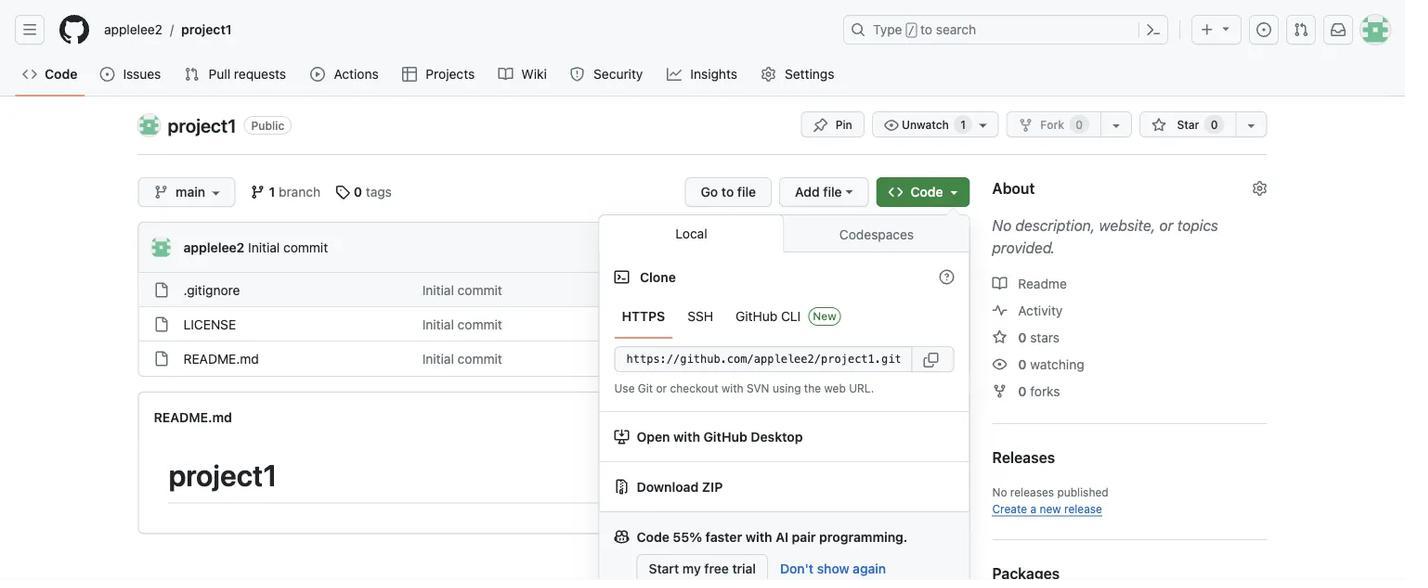 Task type: vqa. For each thing, say whether or not it's contained in the screenshot.
14th :: from the bottom
no



Task type: describe. For each thing, give the bounding box(es) containing it.
code 55% faster with ai pair programming.
[[637, 530, 908, 545]]

0 right the star
[[1211, 118, 1218, 131]]

0 users starred this repository element
[[1205, 115, 1225, 134]]

again
[[853, 562, 886, 577]]

type
[[873, 22, 903, 37]]

open with github desktop link
[[615, 427, 955, 447]]

edit repository metadata image
[[1253, 181, 1268, 196]]

or inside use git or checkout with svn using the web url. tab panel
[[656, 382, 667, 395]]

https button
[[615, 303, 673, 331]]

git pull request image for issue opened image on the top of the page
[[1294, 22, 1309, 37]]

graph image
[[667, 67, 682, 82]]

initial commit link for license
[[422, 317, 502, 332]]

cell for .gitignore
[[154, 281, 169, 300]]

releases
[[993, 449, 1056, 467]]

2 horizontal spatial code
[[911, 184, 943, 200]]

license
[[183, 317, 236, 332]]

description,
[[1016, 217, 1096, 235]]

1 for 1 branch
[[269, 184, 275, 200]]

1 horizontal spatial applelee2 link
[[183, 240, 245, 255]]

1 vertical spatial github
[[704, 429, 748, 445]]

don't show again button
[[768, 555, 898, 581]]

pull
[[209, 66, 231, 82]]

edit this file image
[[932, 410, 947, 425]]

1 vertical spatial to
[[722, 184, 734, 200]]

pull requests link
[[177, 60, 296, 88]]

tag image
[[335, 185, 350, 200]]

type / to search
[[873, 22, 977, 37]]

add file
[[795, 184, 842, 200]]

now for .gitignore
[[930, 282, 955, 298]]

git branch image
[[154, 185, 169, 200]]

star image for 0
[[993, 330, 1008, 345]]

170c3c4 now
[[788, 240, 867, 255]]

topics
[[1178, 217, 1219, 235]]

actions link
[[303, 60, 387, 88]]

initial for readme.md
[[422, 351, 454, 366]]

free
[[705, 562, 729, 577]]

no releases published create a new release
[[993, 486, 1109, 516]]

0 stars
[[1018, 330, 1060, 345]]

homepage image
[[59, 15, 89, 45]]

insights
[[691, 66, 738, 82]]

https://github.com/applelee2/project1.git text field
[[615, 347, 913, 373]]

pin button
[[801, 111, 865, 137]]

choose where to access your code tab list
[[600, 215, 969, 253]]

codespaces button
[[785, 216, 969, 253]]

trial
[[732, 562, 756, 577]]

170c3c4 link
[[788, 240, 835, 257]]

cell for license
[[154, 315, 169, 334]]

repo forked image for 0
[[993, 384, 1008, 399]]

the
[[804, 382, 821, 395]]

170c3c4
[[788, 242, 835, 255]]

0 tags
[[354, 184, 392, 200]]

plus image
[[1200, 22, 1215, 37]]

readme.md for topmost readme.md link
[[183, 351, 259, 366]]

table image
[[402, 67, 417, 82]]

applelee2 initial commit
[[183, 240, 328, 255]]

applelee2 for applelee2 / project1
[[104, 22, 163, 37]]

play image
[[311, 67, 325, 82]]

copilot image
[[615, 530, 629, 545]]

row containing readme.md
[[139, 341, 969, 376]]

forks
[[1030, 384, 1060, 399]]

history image
[[882, 240, 897, 255]]

initial commit for license
[[422, 317, 502, 332]]

initial for license
[[422, 317, 454, 332]]

wiki link
[[491, 60, 555, 88]]

local button
[[600, 215, 785, 253]]

command palette image
[[1146, 22, 1161, 37]]

/ for type
[[908, 24, 915, 37]]

applelee2 / project1
[[104, 22, 232, 37]]

commit for license
[[458, 317, 502, 332]]

no description, website, or topics provided.
[[993, 217, 1219, 257]]

eye image
[[993, 357, 1008, 372]]

don't show again
[[780, 562, 886, 577]]

git pull request image for issue opened icon
[[184, 67, 199, 82]]

cell for readme.md
[[154, 349, 169, 369]]

0 vertical spatial project1 link
[[174, 15, 239, 45]]

releases
[[1011, 486, 1054, 499]]

1 branch
[[269, 184, 321, 200]]

security
[[594, 66, 643, 82]]

download zip link
[[615, 478, 955, 497]]

open
[[637, 429, 670, 445]]

pull requests
[[209, 66, 286, 82]]

open with github desktop
[[637, 429, 803, 445]]

.gitignore link
[[183, 282, 240, 298]]

issues link
[[92, 60, 170, 88]]

start my free trial
[[649, 562, 756, 577]]

copy to clipboard image
[[924, 353, 939, 368]]

notifications image
[[1331, 22, 1346, 37]]

star 0
[[1174, 118, 1218, 131]]

about
[[993, 180, 1035, 197]]

go
[[701, 184, 718, 200]]

terminal image
[[615, 270, 629, 285]]

ai
[[776, 530, 789, 545]]

1 vertical spatial project1
[[168, 114, 236, 136]]

55%
[[673, 530, 702, 545]]

show
[[817, 562, 850, 577]]

stars
[[1030, 330, 1060, 345]]

initial commit for readme.md
[[422, 351, 502, 366]]

activity link
[[993, 303, 1063, 318]]

0 for 0 watching
[[1018, 357, 1027, 372]]

insights link
[[659, 60, 747, 88]]

watching
[[1030, 357, 1085, 372]]

file image for license
[[154, 317, 169, 332]]

pulse image
[[993, 303, 1008, 318]]

pair
[[792, 530, 816, 545]]

ssh button
[[680, 303, 721, 331]]

pin
[[836, 118, 853, 131]]

provided.
[[993, 239, 1056, 257]]

0 horizontal spatial applelee2 link
[[97, 15, 170, 45]]

github inside tab list
[[736, 309, 778, 324]]

github cli
[[736, 309, 801, 324]]

eye image
[[884, 118, 899, 133]]

readme link
[[993, 276, 1067, 291]]



Task type: locate. For each thing, give the bounding box(es) containing it.
1 horizontal spatial applelee2
[[183, 240, 245, 255]]

row containing .gitignore
[[139, 272, 969, 308]]

0 right fork
[[1076, 118, 1083, 131]]

initial for .gitignore
[[422, 282, 454, 298]]

release
[[1065, 503, 1103, 516]]

0 horizontal spatial repo forked image
[[993, 384, 1008, 399]]

0 vertical spatial git pull request image
[[1294, 22, 1309, 37]]

2 cell from the top
[[154, 315, 169, 334]]

now down commits on main element
[[930, 282, 955, 298]]

commits on main element
[[910, 240, 955, 255]]

use git or checkout with svn using the web url. tab panel
[[615, 347, 955, 397]]

don't
[[780, 562, 814, 577]]

commit
[[283, 240, 328, 255], [910, 240, 955, 255], [458, 282, 502, 298], [458, 317, 502, 332], [458, 351, 502, 366]]

fork 0
[[1041, 118, 1083, 131]]

project1 inside applelee2 / project1
[[181, 22, 232, 37]]

add this repository to a list image
[[1244, 118, 1259, 133]]

or right git
[[656, 382, 667, 395]]

gear image
[[761, 67, 776, 82]]

1 vertical spatial readme.md
[[154, 410, 232, 425]]

releases link
[[993, 449, 1056, 467]]

2 row from the top
[[139, 307, 969, 342]]

file zip image
[[615, 480, 629, 495]]

new
[[1040, 503, 1061, 516]]

1 vertical spatial code image
[[889, 185, 904, 200]]

list containing applelee2 / project1
[[97, 15, 832, 45]]

which remote url should i use? image
[[940, 270, 955, 285]]

no up the create
[[993, 486, 1008, 499]]

unwatch
[[899, 118, 952, 131]]

create
[[993, 503, 1028, 516]]

to
[[921, 22, 933, 37], [722, 184, 734, 200]]

1 file image from the top
[[154, 283, 169, 298]]

1 for 1
[[961, 118, 966, 131]]

book image up pulse "image" on the bottom of page
[[993, 276, 1008, 291]]

commit for readme.md
[[458, 351, 502, 366]]

triangle down image right plus icon
[[1219, 21, 1234, 36]]

2 vertical spatial code
[[637, 530, 670, 545]]

0 horizontal spatial file
[[738, 184, 756, 200]]

readme.md link down file icon
[[154, 410, 232, 425]]

1 vertical spatial book image
[[993, 276, 1008, 291]]

3 cell from the top
[[154, 349, 169, 369]]

3 initial commit from the top
[[422, 351, 502, 366]]

2 vertical spatial 1
[[900, 240, 906, 255]]

0 horizontal spatial code
[[45, 66, 77, 82]]

download zip
[[637, 479, 723, 495]]

code left issue opened icon
[[45, 66, 77, 82]]

or
[[1160, 217, 1174, 235], [656, 382, 667, 395]]

1 horizontal spatial star image
[[1152, 118, 1167, 133]]

0 horizontal spatial triangle down image
[[947, 185, 962, 200]]

1 horizontal spatial triangle down image
[[1219, 21, 1234, 36]]

triangle down image
[[1219, 21, 1234, 36], [947, 185, 962, 200]]

1 initial commit from the top
[[422, 282, 502, 298]]

0 vertical spatial file image
[[154, 283, 169, 298]]

my
[[683, 562, 701, 577]]

1 vertical spatial initial commit
[[422, 317, 502, 332]]

issues
[[123, 66, 161, 82]]

0 horizontal spatial star image
[[993, 330, 1008, 345]]

0 vertical spatial repo forked image
[[1018, 118, 1033, 133]]

applelee2 up issues link
[[104, 22, 163, 37]]

applelee2 link up ".gitignore"
[[183, 240, 245, 255]]

git branch image
[[251, 185, 265, 200]]

1 horizontal spatial code
[[637, 530, 670, 545]]

web
[[824, 382, 846, 395]]

2 file image from the top
[[154, 317, 169, 332]]

website,
[[1099, 217, 1156, 235]]

pin image
[[814, 118, 828, 133]]

no inside no description, website, or topics provided.
[[993, 217, 1012, 235]]

code image left issue opened icon
[[22, 67, 37, 82]]

code up 1 commit
[[911, 184, 943, 200]]

1 horizontal spatial code image
[[889, 185, 904, 200]]

1 vertical spatial repo forked image
[[993, 384, 1008, 399]]

2 vertical spatial cell
[[154, 349, 169, 369]]

1 row from the top
[[139, 272, 969, 308]]

git pull request image left 'pull'
[[184, 67, 199, 82]]

@applelee2 image
[[150, 236, 172, 259]]

0 vertical spatial initial commit
[[422, 282, 502, 298]]

star
[[1177, 118, 1200, 131]]

now link
[[842, 238, 867, 257]]

1 cell from the top
[[154, 281, 169, 300]]

row
[[139, 272, 969, 308], [139, 307, 969, 342], [139, 341, 969, 376]]

0 forks
[[1018, 384, 1060, 399]]

go to file link
[[685, 177, 772, 207]]

readme
[[1015, 276, 1067, 291]]

0 vertical spatial readme.md
[[183, 351, 259, 366]]

book image left wiki in the top left of the page
[[499, 67, 513, 82]]

start my free trial link
[[637, 555, 768, 581]]

1 vertical spatial star image
[[993, 330, 1008, 345]]

cell
[[154, 281, 169, 300], [154, 315, 169, 334], [154, 349, 169, 369]]

fork
[[1041, 118, 1065, 131]]

with left svn
[[722, 382, 744, 395]]

tab list
[[615, 294, 849, 339]]

3 row from the top
[[139, 341, 969, 376]]

2 vertical spatial with
[[746, 530, 773, 545]]

0 vertical spatial readme.md link
[[183, 351, 259, 366]]

2 horizontal spatial with
[[746, 530, 773, 545]]

0 vertical spatial to
[[921, 22, 933, 37]]

checkout
[[670, 382, 719, 395]]

file image up file icon
[[154, 317, 169, 332]]

applelee2 for applelee2 initial commit
[[183, 240, 245, 255]]

no inside no releases published create a new release
[[993, 486, 1008, 499]]

go to file
[[701, 184, 756, 200]]

commit for .gitignore
[[458, 282, 502, 298]]

1 vertical spatial 1
[[269, 184, 275, 200]]

add file button
[[780, 177, 869, 207]]

2 vertical spatial project1
[[169, 458, 277, 493]]

public
[[251, 119, 284, 132]]

star image left the star
[[1152, 118, 1167, 133]]

0 vertical spatial or
[[1160, 217, 1174, 235]]

list
[[97, 15, 832, 45]]

ssh
[[688, 309, 713, 324]]

desktop download image
[[615, 430, 629, 445]]

project1
[[181, 22, 232, 37], [168, 114, 236, 136], [169, 458, 277, 493]]

code image
[[22, 67, 37, 82], [889, 185, 904, 200]]

0 horizontal spatial or
[[656, 382, 667, 395]]

/ for applelee2
[[170, 22, 174, 37]]

github left cli
[[736, 309, 778, 324]]

/ inside applelee2 / project1
[[170, 22, 174, 37]]

initial commit link for .gitignore
[[422, 282, 502, 298]]

1 horizontal spatial git pull request image
[[1294, 22, 1309, 37]]

0 vertical spatial code
[[45, 66, 77, 82]]

star image for star
[[1152, 118, 1167, 133]]

star image down pulse "image" on the bottom of page
[[993, 330, 1008, 345]]

0 left stars
[[1018, 330, 1027, 345]]

file inside add file button
[[823, 184, 842, 200]]

star image
[[1152, 118, 1167, 133], [993, 330, 1008, 345]]

1 vertical spatial or
[[656, 382, 667, 395]]

0 for 0 forks
[[1018, 384, 1027, 399]]

row containing license
[[139, 307, 969, 342]]

readme.md inside row
[[183, 351, 259, 366]]

1 vertical spatial project1 link
[[168, 114, 236, 136]]

projects link
[[395, 60, 484, 88]]

file right add
[[823, 184, 842, 200]]

0 vertical spatial now
[[842, 240, 867, 255]]

1 vertical spatial applelee2
[[183, 240, 245, 255]]

to left search
[[921, 22, 933, 37]]

main
[[176, 184, 205, 200]]

1 vertical spatial applelee2 link
[[183, 240, 245, 255]]

with right the open
[[674, 429, 700, 445]]

0 vertical spatial star image
[[1152, 118, 1167, 133]]

1 right 'unwatch' on the right top of the page
[[961, 118, 966, 131]]

1 commit
[[900, 240, 955, 255]]

1 vertical spatial git pull request image
[[184, 67, 199, 82]]

.gitignore
[[183, 282, 240, 298]]

add
[[795, 184, 820, 200]]

project1 link right the 'owner avatar'
[[168, 114, 236, 136]]

0 horizontal spatial to
[[722, 184, 734, 200]]

desktop
[[751, 429, 803, 445]]

project1 link
[[174, 15, 239, 45], [168, 114, 236, 136]]

git pull request image inside 'pull requests' link
[[184, 67, 199, 82]]

applelee2 link up issues link
[[97, 15, 170, 45]]

1 horizontal spatial /
[[908, 24, 915, 37]]

0 horizontal spatial git pull request image
[[184, 67, 199, 82]]

1 horizontal spatial or
[[1160, 217, 1174, 235]]

1 vertical spatial no
[[993, 486, 1008, 499]]

0 vertical spatial 1
[[961, 118, 966, 131]]

or left topics
[[1160, 217, 1174, 235]]

1 horizontal spatial to
[[921, 22, 933, 37]]

0 horizontal spatial /
[[170, 22, 174, 37]]

1 right 'history' icon
[[900, 240, 906, 255]]

1 for 1 commit
[[900, 240, 906, 255]]

file image
[[154, 283, 169, 298], [154, 317, 169, 332]]

2 file from the left
[[823, 184, 842, 200]]

branch
[[279, 184, 321, 200]]

file inside go to file link
[[738, 184, 756, 200]]

0 vertical spatial applelee2
[[104, 22, 163, 37]]

tags
[[366, 184, 392, 200]]

1 vertical spatial code
[[911, 184, 943, 200]]

readme.md link
[[183, 351, 259, 366], [154, 410, 232, 425]]

1 vertical spatial file image
[[154, 317, 169, 332]]

1 vertical spatial readme.md link
[[154, 410, 232, 425]]

repo forked image down eye image
[[993, 384, 1008, 399]]

book image for readme link on the right of the page
[[993, 276, 1008, 291]]

0 watching
[[1018, 357, 1085, 372]]

now left eye image
[[930, 351, 955, 366]]

0 vertical spatial book image
[[499, 67, 513, 82]]

0 vertical spatial cell
[[154, 281, 169, 300]]

to right go
[[722, 184, 734, 200]]

readme.md link down license
[[183, 351, 259, 366]]

repo forked image for fork
[[1018, 118, 1033, 133]]

readme.md for bottommost readme.md link
[[154, 410, 232, 425]]

1 vertical spatial triangle down image
[[947, 185, 962, 200]]

start
[[649, 562, 679, 577]]

/ inside type / to search
[[908, 24, 915, 37]]

2 vertical spatial now
[[930, 351, 955, 366]]

readme.md down license
[[183, 351, 259, 366]]

0 vertical spatial no
[[993, 217, 1012, 235]]

applelee2 inside applelee2 / project1
[[104, 22, 163, 37]]

readme.md
[[183, 351, 259, 366], [154, 410, 232, 425]]

programming.
[[820, 530, 908, 545]]

0 vertical spatial github
[[736, 309, 778, 324]]

code image inside code link
[[22, 67, 37, 82]]

github
[[736, 309, 778, 324], [704, 429, 748, 445]]

/
[[170, 22, 174, 37], [908, 24, 915, 37]]

0 vertical spatial code image
[[22, 67, 37, 82]]

new
[[813, 310, 837, 323]]

0 horizontal spatial with
[[674, 429, 700, 445]]

requests
[[234, 66, 286, 82]]

license link
[[183, 317, 236, 332]]

0 right the tag image
[[354, 184, 362, 200]]

code image up codespaces button
[[889, 185, 904, 200]]

see your forks of this repository image
[[1109, 118, 1124, 133]]

1 vertical spatial now
[[930, 282, 955, 298]]

1 file from the left
[[738, 184, 756, 200]]

0 left the forks on the bottom of the page
[[1018, 384, 1027, 399]]

tab list containing https
[[615, 294, 849, 339]]

url.
[[849, 382, 874, 395]]

initial commit for .gitignore
[[422, 282, 502, 298]]

applelee2 link
[[97, 15, 170, 45], [183, 240, 245, 255]]

now left 'history' icon
[[842, 240, 867, 255]]

0 vertical spatial applelee2 link
[[97, 15, 170, 45]]

2 initial commit from the top
[[422, 317, 502, 332]]

settings link
[[754, 60, 843, 88]]

0 horizontal spatial 1
[[269, 184, 275, 200]]

issue opened image
[[100, 67, 115, 82]]

git pull request image left notifications 'image'
[[1294, 22, 1309, 37]]

code link
[[15, 60, 85, 88]]

no for no releases published create a new release
[[993, 486, 1008, 499]]

or inside no description, website, or topics provided.
[[1160, 217, 1174, 235]]

0 vertical spatial project1
[[181, 22, 232, 37]]

project1 link up 'pull'
[[174, 15, 239, 45]]

code
[[45, 66, 77, 82], [911, 184, 943, 200], [637, 530, 670, 545]]

book image for wiki link
[[499, 67, 513, 82]]

shield image
[[570, 67, 585, 82]]

0 vertical spatial triangle down image
[[1219, 21, 1234, 36]]

no
[[993, 217, 1012, 235], [993, 486, 1008, 499]]

1 vertical spatial with
[[674, 429, 700, 445]]

now for readme.md
[[930, 351, 955, 366]]

0 for 0 tags
[[354, 184, 362, 200]]

zip
[[702, 479, 723, 495]]

use git or checkout with svn using the web url.
[[615, 382, 874, 395]]

book image inside wiki link
[[499, 67, 513, 82]]

projects
[[426, 66, 475, 82]]

with inside tab panel
[[722, 382, 744, 395]]

file image
[[154, 352, 169, 366]]

svn
[[747, 382, 770, 395]]

owner avatar image
[[138, 114, 160, 137]]

with left ai
[[746, 530, 773, 545]]

1 right git branch image
[[269, 184, 275, 200]]

issue opened image
[[1257, 22, 1272, 37]]

create a new release link
[[993, 503, 1103, 516]]

0 horizontal spatial code image
[[22, 67, 37, 82]]

actions
[[334, 66, 379, 82]]

download
[[637, 479, 699, 495]]

1 vertical spatial cell
[[154, 315, 169, 334]]

book image inside readme link
[[993, 276, 1008, 291]]

book image
[[499, 67, 513, 82], [993, 276, 1008, 291]]

github left desktop
[[704, 429, 748, 445]]

file image down @applelee2 "image"
[[154, 283, 169, 298]]

initial commit link for readme.md
[[422, 351, 502, 366]]

grid containing .gitignore
[[139, 272, 969, 376]]

1 no from the top
[[993, 217, 1012, 235]]

2 no from the top
[[993, 486, 1008, 499]]

applelee2 up ".gitignore"
[[183, 240, 245, 255]]

0 vertical spatial with
[[722, 382, 744, 395]]

published
[[1058, 486, 1109, 499]]

repo forked image
[[1018, 118, 1033, 133], [993, 384, 1008, 399]]

file right go
[[738, 184, 756, 200]]

0 for 0 stars
[[1018, 330, 1027, 345]]

1 horizontal spatial book image
[[993, 276, 1008, 291]]

cli
[[781, 309, 801, 324]]

0 horizontal spatial applelee2
[[104, 22, 163, 37]]

triangle down image up commits on main element
[[947, 185, 962, 200]]

git pull request image
[[1294, 22, 1309, 37], [184, 67, 199, 82]]

faster
[[706, 530, 742, 545]]

1 horizontal spatial repo forked image
[[1018, 118, 1033, 133]]

with
[[722, 382, 744, 395], [674, 429, 700, 445], [746, 530, 773, 545]]

git
[[638, 382, 653, 395]]

2 horizontal spatial 1
[[961, 118, 966, 131]]

codespaces
[[840, 227, 914, 242]]

1 horizontal spatial with
[[722, 382, 744, 395]]

grid
[[139, 272, 969, 376]]

0 right eye image
[[1018, 357, 1027, 372]]

clone
[[637, 269, 676, 285]]

no for no description, website, or topics provided.
[[993, 217, 1012, 235]]

1 horizontal spatial file
[[823, 184, 842, 200]]

file image for .gitignore
[[154, 283, 169, 298]]

https
[[622, 309, 665, 324]]

2 vertical spatial initial commit
[[422, 351, 502, 366]]

no up provided.
[[993, 217, 1012, 235]]

repo forked image left fork
[[1018, 118, 1033, 133]]

readme.md down file icon
[[154, 410, 232, 425]]

1 horizontal spatial 1
[[900, 240, 906, 255]]

0 horizontal spatial book image
[[499, 67, 513, 82]]

code right copilot image
[[637, 530, 670, 545]]



